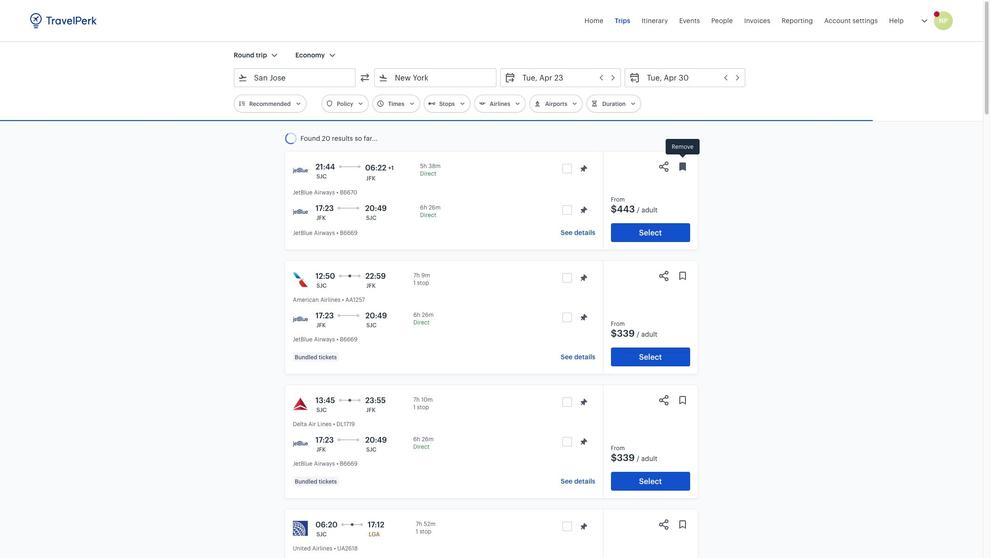 Task type: vqa. For each thing, say whether or not it's contained in the screenshot.
RETURN text field
no



Task type: locate. For each thing, give the bounding box(es) containing it.
delta air lines image
[[293, 397, 308, 412]]

jetblue airways image
[[293, 163, 308, 178], [293, 205, 308, 220], [293, 312, 308, 327], [293, 437, 308, 452]]

From search field
[[247, 70, 343, 85]]

1 jetblue airways image from the top
[[293, 163, 308, 178]]

4 jetblue airways image from the top
[[293, 437, 308, 452]]

2 jetblue airways image from the top
[[293, 205, 308, 220]]

tooltip
[[666, 139, 700, 159]]

Return field
[[640, 70, 741, 85]]



Task type: describe. For each thing, give the bounding box(es) containing it.
3 jetblue airways image from the top
[[293, 312, 308, 327]]

united airlines image
[[293, 522, 308, 537]]

american airlines image
[[293, 273, 308, 288]]

To search field
[[388, 70, 484, 85]]

Depart field
[[516, 70, 617, 85]]



